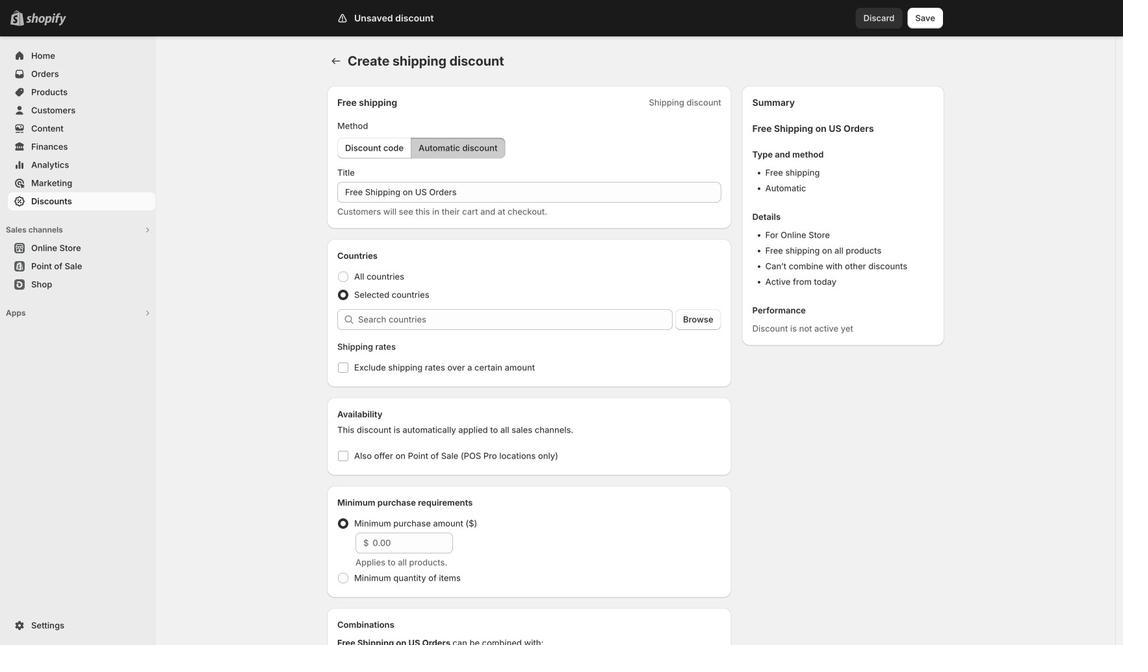 Task type: vqa. For each thing, say whether or not it's contained in the screenshot.
Shopify image
yes



Task type: locate. For each thing, give the bounding box(es) containing it.
None text field
[[337, 182, 721, 203]]

0.00 text field
[[373, 533, 453, 554]]

Search countries text field
[[358, 309, 673, 330]]

shopify image
[[26, 13, 66, 26]]



